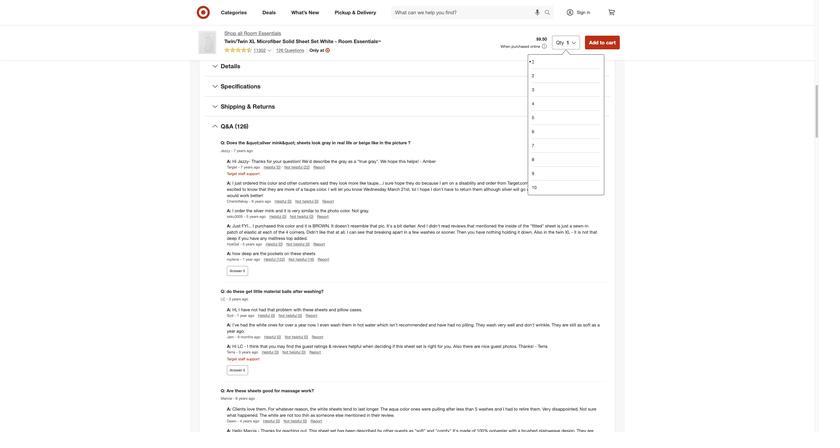 Task type: locate. For each thing, give the bounding box(es) containing it.
ago down 'any'
[[256, 242, 262, 247]]

1 horizontal spatial look
[[339, 181, 347, 186]]

2 answer from the top
[[230, 368, 242, 373]]

the left twin
[[548, 230, 555, 235]]

not helpful  (0) down a: i order the silver mink and it is very similar to the photo color. not gray.
[[290, 215, 314, 219]]

1 vertical spatial &
[[247, 103, 251, 110]]

sheets left good
[[248, 389, 261, 394]]

2 know from the left
[[352, 187, 363, 192]]

7 down jazzy-
[[241, 165, 243, 170]]

color.
[[317, 187, 327, 192], [340, 208, 351, 214]]

1 horizontal spatial guest
[[491, 344, 502, 350]]

11302
[[254, 48, 266, 53]]

0 horizontal spatial 3
[[229, 297, 231, 302]]

hi left jazzy-
[[232, 159, 237, 164]]

7 down does
[[234, 149, 236, 153]]

have
[[558, 181, 568, 186], [445, 187, 454, 192], [476, 230, 485, 235], [250, 236, 259, 241], [241, 308, 250, 313], [437, 323, 446, 328]]

report for hi, i have not had that problem with these sheets and pillow cases.
[[306, 314, 317, 318]]

not helpful  (0) for hi, i have not had that problem with these sheets and pillow cases.
[[279, 314, 302, 318]]

helpful down added.
[[293, 242, 305, 247]]

helpful  (0) down mink
[[270, 215, 286, 219]]

answer it button for lc
[[227, 366, 248, 376]]

0 vertical spatial color.
[[317, 187, 327, 192]]

a: hi lc - i think that you may find the guest ratings & reviews helpful when deciding if this sheet set is right for you. also there are nice guest photos. thanks! - terra
[[227, 344, 548, 350]]

from
[[497, 181, 506, 186]]

0 vertical spatial washes
[[420, 230, 435, 235]]

years up hi,
[[232, 297, 241, 302]]

to right add
[[600, 39, 605, 46]]

2 hi from the top
[[232, 344, 237, 350]]

- inside shop all room essentials twin/twin xl microfiber solid sheet set white - room essentials™
[[335, 38, 337, 44]]

not helpful  (0) button down a: i order the silver mink and it is very similar to the photo color. not gray.
[[290, 214, 314, 220]]

material
[[264, 289, 281, 294]]

report up ratings
[[312, 335, 323, 340]]

last
[[358, 407, 365, 412]]

report button for i've had the white ones for over a year now. i even wash them in hot water which isn't recommended and have had no pilling. they wash very well and don't wrinkle. they are still as soft as a year ago.
[[312, 335, 323, 340]]

1 answer it from the top
[[230, 269, 245, 274]]

massage
[[281, 389, 300, 394]]

aqua
[[389, 407, 399, 412]]

2 horizontal spatial 4
[[532, 101, 534, 106]]

report button for hi, i have not had that problem with these sheets and pillow cases.
[[306, 314, 317, 319]]

details
[[221, 63, 240, 70]]

0 horizontal spatial &
[[247, 103, 251, 110]]

helpful  (0) button up a: i order the silver mink and it is very similar to the photo color. not gray.
[[275, 199, 292, 204]]

target for hi lc - i think that you may find the guest ratings & reviews helpful when deciding if this sheet set is right for you. also there are nice guest photos. thanks! - terra
[[227, 357, 237, 362]]

1 them. from the left
[[256, 407, 267, 412]]

to up work at top left
[[242, 187, 246, 192]]

thin
[[302, 413, 309, 419]]

deep up roylene - 1 year ago
[[242, 251, 252, 257]]

know down ordered at the top of page
[[247, 187, 258, 192]]

add
[[589, 39, 599, 46]]

2 q: from the top
[[221, 289, 225, 294]]

answer it for lc
[[230, 368, 245, 373]]

& for pickup
[[352, 9, 356, 15]]

1 horizontal spatial on
[[449, 181, 454, 186]]

0 horizontal spatial do
[[227, 289, 232, 294]]

think
[[250, 344, 259, 350]]

what
[[227, 413, 236, 419]]

frequently
[[530, 181, 550, 186]]

helpful  (0) for just fyi... i purchased this color and it is brown. it doesn't resemble that pic. it's a bit darker. and i didn't read reviews that mentioned the inside of the "fitted" sheet is just a sewn-in patch of elastic at each of the 4 corners. didn't like that at all. i can see that breaking apart in a few washes or sooner. then you have nothing holding it down. also in the twin xl - it is not that deep if you have any mattress top added.
[[266, 242, 283, 247]]

1 vertical spatial hi
[[232, 344, 237, 350]]

a: hi, i have not had that problem with these sheets and pillow cases.
[[227, 308, 362, 313]]

2 a: from the top
[[227, 181, 232, 186]]

0 horizontal spatial color.
[[317, 187, 327, 192]]

washes
[[420, 230, 435, 235], [479, 407, 494, 412]]

look inside the q: does the &quot;sliver mink&quot; sheets look gray in real life or beige like in the picture ? jazzy - 7 years ago
[[312, 140, 321, 146]]

helpful down mattress
[[266, 242, 278, 247]]

report down ratings
[[310, 351, 321, 355]]

not helpful  (22)
[[284, 165, 310, 170]]

0 vertical spatial support
[[246, 172, 260, 176]]

no
[[456, 323, 461, 328]]

on inside i just ordered this color and other customers said they look more like taupe....i sure hope they do because i am on a disability and order from target.com frequently but have been super excited to know that they are more of a taupe color. i will let you know wednesday march 21st. lol i hope i don't have to return them although silver will go with my decor as well but taupe would work better!
[[449, 181, 454, 186]]

target.com
[[508, 181, 529, 186]]

these inside q: do these get little material balls after washing? lc - 3 years ago
[[233, 289, 245, 294]]

report down didn't
[[313, 242, 325, 247]]

0 horizontal spatial color
[[268, 181, 277, 186]]

3 link
[[532, 83, 600, 97]]

report button for i just ordered this color and other customers said they look more like taupe....i sure hope they do because i am on a disability and order from target.com frequently but have been super excited to know that they are more of a taupe color. i will let you know wednesday march 21st. lol i hope i don't have to return them although silver will go with my decor as well but taupe would work better!
[[322, 199, 334, 204]]

not helpful  (0) button for clients love them. for whatever reason, the white sheets tend to last longer.  the aqua color ones were pulling after less than 5 washes and i had to retire them.  very disappointed. not sure what happened.   the white are not too thin as someone else mentioned in their review.
[[284, 419, 307, 425]]

0 vertical spatial answer
[[230, 269, 242, 274]]

helpful down for
[[263, 420, 275, 424]]

1 vertical spatial 3
[[229, 297, 231, 302]]

1 vertical spatial color.
[[340, 208, 351, 214]]

sheet
[[545, 224, 556, 229], [404, 344, 415, 350]]

ago down the think
[[252, 351, 258, 355]]

0 horizontal spatial sheet
[[404, 344, 415, 350]]

any
[[260, 236, 267, 241]]

0 horizontal spatial them.
[[256, 407, 267, 412]]

9 up frequently
[[532, 171, 534, 176]]

report for i just ordered this color and other customers said they look more like taupe....i sure hope they do because i am on a disability and order from target.com frequently but have been super excited to know that they are more of a taupe color. i will let you know wednesday march 21st. lol i hope i don't have to return them although silver will go with my decor as well but taupe would work better!
[[322, 199, 334, 204]]

4 a: from the top
[[227, 224, 232, 229]]

nothing
[[486, 230, 501, 235]]

0 horizontal spatial 6
[[236, 397, 238, 402]]

the
[[239, 140, 245, 146], [385, 140, 391, 146], [331, 159, 337, 164], [246, 208, 253, 214], [320, 208, 327, 214], [498, 224, 504, 229], [523, 224, 529, 229], [279, 230, 285, 235], [548, 230, 555, 235], [260, 251, 266, 257], [249, 323, 255, 328], [295, 344, 301, 350], [310, 407, 316, 412]]

answer for order
[[230, 269, 242, 274]]

on
[[449, 181, 454, 186], [284, 251, 289, 257]]

helpful for i've had the white ones for over a year now. i even wash them in hot water which isn't recommended and have had no pilling. they wash very well and don't wrinkle. they are still as soft as a year ago.
[[292, 335, 303, 340]]

color. right photo
[[340, 208, 351, 214]]

color inside just fyi... i purchased this color and it is brown. it doesn't resemble that pic. it's a bit darker. and i didn't read reviews that mentioned the inside of the "fitted" sheet is just a sewn-in patch of elastic at each of the 4 corners. didn't like that at all. i can see that breaking apart in a few washes or sooner. then you have nothing holding it down. also in the twin xl - it is not that deep if you have any mattress top added.
[[285, 224, 295, 229]]

0 horizontal spatial white
[[256, 323, 267, 328]]

2 vertical spatial 4
[[240, 420, 242, 424]]

it
[[284, 208, 286, 214], [305, 224, 307, 229], [518, 230, 520, 235], [574, 230, 577, 235], [243, 269, 245, 274], [243, 368, 245, 373]]

a: down jam on the bottom left
[[227, 344, 231, 350]]

helpful down mink
[[270, 215, 281, 219]]

or inside just fyi... i purchased this color and it is brown. it doesn't resemble that pic. it's a bit darker. and i didn't read reviews that mentioned the inside of the "fitted" sheet is just a sewn-in patch of elastic at each of the 4 corners. didn't like that at all. i can see that breaking apart in a few washes or sooner. then you have nothing holding it down. also in the twin xl - it is not that deep if you have any mattress top added.
[[436, 230, 440, 235]]

5 inside the clients love them. for whatever reason, the white sheets tend to last longer.  the aqua color ones were pulling after less than 5 washes and i had to retire them.  very disappointed. not sure what happened.   the white are not too thin as someone else mentioned in their review.
[[475, 407, 478, 412]]

terra
[[538, 344, 548, 350], [227, 351, 235, 355]]

not helpful  (0) for i just ordered this color and other customers said they look more like taupe....i sure hope they do because i am on a disability and order from target.com frequently but have been super excited to know that they are more of a taupe color. i will let you know wednesday march 21st. lol i hope i don't have to return them although silver will go with my decor as well but taupe would work better!
[[295, 199, 319, 204]]

in inside i've had the white ones for over a year now. i even wash them in hot water which isn't recommended and have had no pilling. they wash very well and don't wrinkle. they are still as soft as a year ago.
[[353, 323, 356, 328]]

at
[[320, 48, 324, 53], [258, 230, 262, 235], [336, 230, 339, 235]]

sheets inside the clients love them. for whatever reason, the white sheets tend to last longer.  the aqua color ones were pulling after less than 5 washes and i had to retire them.  very disappointed. not sure what happened.   the white are not too thin as someone else mentioned in their review.
[[329, 407, 342, 412]]

the inside the clients love them. for whatever reason, the white sheets tend to last longer.  the aqua color ones were pulling after less than 5 washes and i had to retire them.  very disappointed. not sure what happened.   the white are not too thin as someone else mentioned in their review.
[[310, 407, 316, 412]]

2 staff from the top
[[238, 357, 245, 362]]

7 inside 1 2 3 4 5 6 7 8 9 10
[[532, 143, 534, 148]]

1 vertical spatial target
[[227, 172, 237, 176]]

after left less on the bottom of the page
[[446, 407, 455, 412]]

purchased right when
[[512, 44, 529, 49]]

a: up excited
[[227, 181, 232, 186]]

0 vertical spatial not
[[582, 230, 589, 235]]

white
[[256, 323, 267, 328], [318, 407, 328, 412], [268, 413, 279, 419]]

look up let
[[339, 181, 347, 186]]

0 vertical spatial but
[[551, 181, 557, 186]]

life
[[346, 140, 352, 146]]

not for target - 7 years ago
[[284, 165, 290, 170]]

new
[[309, 9, 319, 15]]

advertisement region
[[415, 0, 620, 11]]

0 vertical spatial answer it
[[230, 269, 245, 274]]

report button down describe
[[314, 165, 325, 170]]

only at
[[310, 48, 324, 53]]

1 vertical spatial sheet
[[404, 344, 415, 350]]

to
[[600, 39, 605, 46], [242, 187, 246, 192], [455, 187, 459, 192], [315, 208, 319, 214], [353, 407, 357, 412], [514, 407, 518, 412]]

happened.
[[238, 413, 258, 419]]

8
[[532, 157, 534, 162]]

this inside i just ordered this color and other customers said they look more like taupe....i sure hope they do because i am on a disability and order from target.com frequently but have been super excited to know that they are more of a taupe color. i will let you know wednesday march 21st. lol i hope i don't have to return them although silver will go with my decor as well but taupe would work better!
[[259, 181, 266, 186]]

3 for -
[[239, 351, 241, 355]]

1 horizontal spatial reviews
[[451, 224, 466, 229]]

you inside i just ordered this color and other customers said they look more like taupe....i sure hope they do because i am on a disability and order from target.com frequently but have been super excited to know that they are more of a taupe color. i will let you know wednesday march 21st. lol i hope i don't have to return them although silver will go with my decor as well but taupe would work better!
[[344, 187, 351, 192]]

helpful for i've had the white ones for over a year now. i even wash them in hot water which isn't recommended and have had no pilling. they wash very well and don't wrinkle. they are still as soft as a year ago.
[[264, 335, 276, 340]]

2 vertical spatial q:
[[221, 389, 225, 394]]

ago for terra - 3 years ago
[[252, 351, 258, 355]]

helpful  (0) button for i order the silver mink and it is very similar to the photo color. not gray.
[[270, 214, 286, 220]]

0 vertical spatial sheet
[[545, 224, 556, 229]]

0 vertical spatial look
[[312, 140, 321, 146]]

- inside q: are these sheets good for massage work? marcia - 6 years ago
[[233, 397, 235, 402]]

helpful for how deep are the pockets on these sheets
[[296, 258, 307, 262]]

1 horizontal spatial wash
[[487, 323, 497, 328]]

report button down ratings
[[310, 350, 321, 356]]

not inside button
[[284, 165, 290, 170]]

had inside the clients love them. for whatever reason, the white sheets tend to last longer.  the aqua color ones were pulling after less than 5 washes and i had to retire them.  very disappointed. not sure what happened.   the white are not too thin as someone else mentioned in their review.
[[506, 407, 513, 412]]

washes down the and
[[420, 230, 435, 235]]

purchased up the each
[[255, 224, 276, 229]]

they
[[476, 323, 485, 328], [552, 323, 561, 328]]

1 vertical spatial white
[[318, 407, 328, 412]]

1 horizontal spatial sure
[[588, 407, 597, 412]]

helpful for clients love them. for whatever reason, the white sheets tend to last longer.  the aqua color ones were pulling after less than 5 washes and i had to retire them.  very disappointed. not sure what happened.   the white are not too thin as someone else mentioned in their review.
[[291, 420, 302, 424]]

report for i order the silver mink and it is very similar to the photo color. not gray.
[[317, 215, 329, 219]]

helpful down too
[[291, 420, 302, 424]]

like inside just fyi... i purchased this color and it is brown. it doesn't resemble that pic. it's a bit darker. and i didn't read reviews that mentioned the inside of the "fitted" sheet is just a sewn-in patch of elastic at each of the 4 corners. didn't like that at all. i can see that breaking apart in a few washes or sooner. then you have nothing holding it down. also in the twin xl - it is not that deep if you have any mattress top added.
[[319, 230, 326, 235]]

solid
[[283, 38, 294, 44]]

0 horizontal spatial silver
[[254, 208, 264, 214]]

years for ssku3005
[[250, 215, 259, 219]]

6 inside 1 2 3 4 5 6 7 8 9 10
[[532, 129, 534, 134]]

2 answer it from the top
[[230, 368, 245, 373]]

deep
[[227, 236, 237, 241], [242, 251, 252, 257]]

a left disability
[[455, 181, 458, 186]]

1 vertical spatial xl
[[565, 230, 570, 235]]

not helpful  (0) for clients love them. for whatever reason, the white sheets tend to last longer.  the aqua color ones were pulling after less than 5 washes and i had to retire them.  very disappointed. not sure what happened.   the white are not too thin as someone else mentioned in their review.
[[284, 420, 307, 424]]

ago for charlottekay - 6 years ago
[[265, 199, 271, 204]]

to left return
[[455, 187, 459, 192]]

0 horizontal spatial 7
[[234, 149, 236, 153]]

not helpful  (16) button
[[289, 257, 314, 263]]

0 vertical spatial staff
[[238, 172, 245, 176]]

all
[[238, 30, 243, 36]]

6 inside q: are these sheets good for massage work? marcia - 6 years ago
[[236, 397, 238, 402]]

2 they from the left
[[552, 323, 561, 328]]

target staff support down 'terra - 3 years ago'
[[227, 357, 260, 362]]

1 vertical spatial washes
[[479, 407, 494, 412]]

9 link
[[532, 167, 600, 181]]

to right the similar at the top of page
[[315, 208, 319, 214]]

0 horizontal spatial like
[[319, 230, 326, 235]]

essentials™
[[354, 38, 381, 44]]

years inside the q: does the &quot;sliver mink&quot; sheets look gray in real life or beige like in the picture ? jazzy - 7 years ago
[[237, 149, 246, 153]]

ago for ssku3005 - 5 years ago
[[260, 215, 266, 219]]

- right marcia
[[233, 397, 235, 402]]

1 know from the left
[[247, 187, 258, 192]]

not down sewn-
[[582, 230, 589, 235]]

jazzy-
[[238, 159, 250, 164]]

a
[[354, 159, 356, 164], [455, 181, 458, 186], [301, 187, 303, 192], [394, 224, 396, 229], [570, 224, 572, 229], [409, 230, 411, 235], [295, 323, 297, 328], [598, 323, 600, 328]]

at left all.
[[336, 230, 339, 235]]

similar
[[301, 208, 314, 214]]

brown.
[[313, 224, 330, 229]]

staff for lc
[[238, 357, 245, 362]]

0 vertical spatial ones
[[268, 323, 277, 328]]

to inside button
[[600, 39, 605, 46]]

0 horizontal spatial sure
[[385, 181, 394, 186]]

helpful down the find in the left bottom of the page
[[290, 351, 301, 355]]

2 target from the top
[[227, 172, 237, 176]]

with inside i just ordered this color and other customers said they look more like taupe....i sure hope they do because i am on a disability and order from target.com frequently but have been super excited to know that they are more of a taupe color. i will let you know wednesday march 21st. lol i hope i don't have to return them although silver will go with my decor as well but taupe would work better!
[[527, 187, 535, 192]]

8 a: from the top
[[227, 344, 231, 350]]

What can we help you find? suggestions appear below search field
[[391, 6, 546, 19]]

2 vertical spatial &
[[329, 344, 332, 350]]

not helpful  (0) button down too
[[284, 419, 307, 425]]

1 horizontal spatial &
[[329, 344, 332, 350]]

0 horizontal spatial after
[[293, 289, 303, 294]]

not for charlottekay - 6 years ago
[[295, 199, 301, 204]]

0 horizontal spatial but
[[551, 181, 557, 186]]

3 a: from the top
[[227, 208, 231, 214]]

9 a: from the top
[[227, 407, 232, 412]]

may
[[277, 344, 285, 350]]

1 vertical spatial terra
[[227, 351, 235, 355]]

1 support from the top
[[246, 172, 260, 176]]

color inside the clients love them. for whatever reason, the white sheets tend to last longer.  the aqua color ones were pulling after less than 5 washes and i had to retire them.  very disappointed. not sure what happened.   the white are not too thin as someone else mentioned in their review.
[[400, 407, 410, 412]]

roylene
[[227, 258, 239, 262]]

washes right than
[[479, 407, 494, 412]]

to left 'retire'
[[514, 407, 518, 412]]

4 inside 1 2 3 4 5 6 7 8 9 10
[[532, 101, 534, 106]]

0 vertical spatial with
[[527, 187, 535, 192]]

helpful  (0) button for hi, i have not had that problem with these sheets and pillow cases.
[[258, 314, 275, 319]]

too
[[295, 413, 301, 419]]

0 horizontal spatial them
[[342, 323, 352, 328]]

the up mattress
[[279, 230, 285, 235]]

not inside the clients love them. for whatever reason, the white sheets tend to last longer.  the aqua color ones were pulling after less than 5 washes and i had to retire them.  very disappointed. not sure what happened.   the white are not too thin as someone else mentioned in their review.
[[287, 413, 293, 419]]

0 vertical spatial do
[[416, 181, 421, 186]]

ago down a: how deep are the pockets on these sheets
[[254, 258, 260, 262]]

on up (152)
[[284, 251, 289, 257]]

for right good
[[274, 389, 280, 394]]

1 q: from the top
[[221, 140, 225, 146]]

years for charlottekay
[[255, 199, 264, 204]]

categories link
[[216, 6, 255, 19]]

not helpful  (0) button up the similar at the top of page
[[295, 199, 319, 204]]

& inside pickup & delivery link
[[352, 9, 356, 15]]

(0)
[[277, 165, 281, 170], [288, 199, 292, 204], [315, 199, 319, 204], [282, 215, 286, 219], [309, 215, 314, 219], [279, 242, 283, 247], [306, 242, 310, 247], [271, 314, 275, 318], [298, 314, 302, 318], [277, 335, 281, 340], [304, 335, 308, 340], [275, 351, 279, 355], [302, 351, 306, 355], [276, 420, 280, 424], [303, 420, 307, 424]]

have inside i've had the white ones for over a year now. i even wash them in hot water which isn't recommended and have had no pilling. they wash very well and don't wrinkle. they are still as soft as a year ago.
[[437, 323, 446, 328]]

mentioned up nothing on the bottom right of page
[[476, 224, 497, 229]]

1 vertical spatial not
[[251, 308, 258, 313]]

1 horizontal spatial they
[[552, 323, 561, 328]]

not helpful  (0) up the find in the left bottom of the page
[[285, 335, 308, 340]]

more inside "button"
[[290, 13, 301, 19]]

1 staff from the top
[[238, 172, 245, 176]]

they right the wrinkle.
[[552, 323, 561, 328]]

1 horizontal spatial will
[[513, 187, 520, 192]]

sure inside i just ordered this color and other customers said they look more like taupe....i sure hope they do because i am on a disability and order from target.com frequently but have been super excited to know that they are more of a taupe color. i will let you know wednesday march 21st. lol i hope i don't have to return them although silver will go with my decor as well but taupe would work better!
[[385, 181, 394, 186]]

2
[[532, 73, 534, 78]]

would
[[227, 193, 239, 198]]

the
[[381, 407, 388, 412], [260, 413, 267, 419]]

the right does
[[239, 140, 245, 146]]

not helpful  (0) button for hi, i have not had that problem with these sheets and pillow cases.
[[279, 314, 302, 319]]

ago for jam - 9 months ago
[[254, 335, 261, 340]]

staff for jazzy-
[[238, 172, 245, 176]]

1 horizontal spatial sheet
[[545, 224, 556, 229]]

4 inside just fyi... i purchased this color and it is brown. it doesn't resemble that pic. it's a bit darker. and i didn't read reviews that mentioned the inside of the "fitted" sheet is just a sewn-in patch of elastic at each of the 4 corners. didn't like that at all. i can see that breaking apart in a few washes or sooner. then you have nothing holding it down. also in the twin xl - it is not that deep if you have any mattress top added.
[[286, 230, 288, 235]]

helpful for hi, i have not had that problem with these sheets and pillow cases.
[[258, 314, 270, 318]]

helpful for i order the silver mink and it is very similar to the photo color. not gray.
[[270, 215, 281, 219]]

look inside i just ordered this color and other customers said they look more like taupe....i sure hope they do because i am on a disability and order from target.com frequently but have been super excited to know that they are more of a taupe color. i will let you know wednesday march 21st. lol i hope i don't have to return them although silver will go with my decor as well but taupe would work better!
[[339, 181, 347, 186]]

0 horizontal spatial washes
[[420, 230, 435, 235]]

what's new link
[[286, 6, 327, 19]]

when purchased online
[[501, 44, 540, 49]]

them. left very
[[530, 407, 541, 412]]

1 target staff support from the top
[[227, 172, 260, 176]]

but
[[551, 181, 557, 186], [570, 187, 577, 192]]

report button for just fyi... i purchased this color and it is brown. it doesn't resemble that pic. it's a bit darker. and i didn't read reviews that mentioned the inside of the "fitted" sheet is just a sewn-in patch of elastic at each of the 4 corners. didn't like that at all. i can see that breaking apart in a few washes or sooner. then you have nothing holding it down. also in the twin xl - it is not that deep if you have any mattress top added.
[[313, 242, 325, 247]]

after inside q: do these get little material balls after washing? lc - 3 years ago
[[293, 289, 303, 294]]

helpful  (0) down mattress
[[266, 242, 283, 247]]

question!
[[283, 159, 301, 164]]

very up photos.
[[498, 323, 506, 328]]

q: does the &quot;sliver mink&quot; sheets look gray in real life or beige like in the picture ? jazzy - 7 years ago
[[221, 140, 411, 153]]

not helpful  (0) down the find in the left bottom of the page
[[282, 351, 306, 355]]

0 vertical spatial the
[[381, 407, 388, 412]]

1 vertical spatial 6
[[252, 199, 254, 204]]

report down someone
[[311, 420, 322, 424]]

answer it button for order
[[227, 266, 248, 276]]

ago for roylene - 1 year ago
[[254, 258, 260, 262]]

support for thanks
[[246, 172, 260, 176]]

like
[[372, 140, 379, 146], [360, 181, 366, 186], [319, 230, 326, 235]]

are inside i just ordered this color and other customers said they look more like taupe....i sure hope they do because i am on a disability and order from target.com frequently but have been super excited to know that they are more of a taupe color. i will let you know wednesday march 21st. lol i hope i don't have to return them although silver will go with my decor as well but taupe would work better!
[[277, 187, 283, 192]]

1 horizontal spatial but
[[570, 187, 577, 192]]

helpful  (0) for clients love them. for whatever reason, the white sheets tend to last longer.  the aqua color ones were pulling after less than 5 washes and i had to retire them.  very disappointed. not sure what happened.   the white are not too thin as someone else mentioned in their review.
[[263, 420, 280, 424]]

1 wash from the left
[[331, 323, 341, 328]]

not inside button
[[289, 258, 295, 262]]

q: for q: do these get little material balls after washing?
[[221, 289, 225, 294]]

charlottekay
[[227, 199, 248, 204]]

3 inside 1 2 3 4 5 6 7 8 9 10
[[532, 87, 534, 92]]

0 horizontal spatial lc
[[221, 297, 225, 302]]

1 vertical spatial with
[[294, 308, 302, 313]]

are
[[277, 187, 283, 192], [253, 251, 259, 257], [563, 323, 569, 328], [474, 344, 480, 350], [280, 413, 286, 419]]

i inside i've had the white ones for over a year now. i even wash them in hot water which isn't recommended and have had no pilling. they wash very well and don't wrinkle. they are still as soft as a year ago.
[[318, 323, 319, 328]]

1 horizontal spatial also
[[534, 230, 543, 235]]

as right thin
[[311, 413, 315, 419]]

helpful inside button
[[296, 258, 307, 262]]

for inside q: are these sheets good for massage work? marcia - 6 years ago
[[274, 389, 280, 394]]

silver left mink
[[254, 208, 264, 214]]

deep inside just fyi... i purchased this color and it is brown. it doesn't resemble that pic. it's a bit darker. and i didn't read reviews that mentioned the inside of the "fitted" sheet is just a sewn-in patch of elastic at each of the 4 corners. didn't like that at all. i can see that breaking apart in a few washes or sooner. then you have nothing holding it down. also in the twin xl - it is not that deep if you have any mattress top added.
[[227, 236, 237, 241]]

as inside the clients love them. for whatever reason, the white sheets tend to last longer.  the aqua color ones were pulling after less than 5 washes and i had to retire them.  very disappointed. not sure what happened.   the white are not too thin as someone else mentioned in their review.
[[311, 413, 315, 419]]

0 horizontal spatial mentioned
[[345, 413, 366, 419]]

0 horizontal spatial they
[[476, 323, 485, 328]]

reviews inside just fyi... i purchased this color and it is brown. it doesn't resemble that pic. it's a bit darker. and i didn't read reviews that mentioned the inside of the "fitted" sheet is just a sewn-in patch of elastic at each of the 4 corners. didn't like that at all. i can see that breaking apart in a few washes or sooner. then you have nothing holding it down. also in the twin xl - it is not that deep if you have any mattress top added.
[[451, 224, 466, 229]]

do up lol
[[416, 181, 421, 186]]

didn't
[[429, 224, 440, 229]]

helpful  (0) button for i've had the white ones for over a year now. i even wash them in hot water which isn't recommended and have had no pilling. they wash very well and don't wrinkle. they are still as soft as a year ago.
[[264, 335, 281, 340]]

breaking
[[375, 230, 391, 235]]

the up down.
[[523, 224, 529, 229]]

helpful down a: how deep are the pockets on these sheets
[[264, 258, 276, 262]]

0 vertical spatial 6
[[532, 129, 534, 134]]

0 vertical spatial them
[[473, 187, 483, 192]]

3 for 2
[[532, 87, 534, 92]]

target down jazzy
[[227, 165, 237, 170]]

1 horizontal spatial purchased
[[512, 44, 529, 49]]

at right only
[[320, 48, 324, 53]]

1 answer it button from the top
[[227, 266, 248, 276]]

well inside i just ordered this color and other customers said they look more like taupe....i sure hope they do because i am on a disability and order from target.com frequently but have been super excited to know that they are more of a taupe color. i will let you know wednesday march 21st. lol i hope i don't have to return them although silver will go with my decor as well but taupe would work better!
[[561, 187, 569, 192]]

1 inside 1 2 3 4 5 6 7 8 9 10
[[532, 59, 534, 64]]

0 vertical spatial purchased
[[512, 44, 529, 49]]

&quot;sliver
[[246, 140, 271, 146]]

0 vertical spatial white
[[256, 323, 267, 328]]

helpful inside button
[[264, 258, 276, 262]]

5 a: from the top
[[227, 251, 231, 257]]

they up lol
[[406, 181, 414, 186]]

2 horizontal spatial 6
[[532, 129, 534, 134]]

gray left 'real'
[[322, 140, 331, 146]]

staff down target - 7 years ago
[[238, 172, 245, 176]]

not right (152)
[[289, 258, 295, 262]]

a: up ssku3005 on the left
[[227, 208, 231, 214]]

of right inside
[[518, 224, 522, 229]]

1 horizontal spatial know
[[352, 187, 363, 192]]

helpful for i just ordered this color and other customers said they look more like taupe....i sure hope they do because i am on a disability and order from target.com frequently but have been super excited to know that they are more of a taupe color. i will let you know wednesday march 21st. lol i hope i don't have to return them although silver will go with my decor as well but taupe would work better!
[[302, 199, 314, 204]]

answer it button down 'terra - 3 years ago'
[[227, 366, 248, 376]]

set
[[416, 344, 422, 350]]

report button up now.
[[306, 314, 317, 319]]

if inside just fyi... i purchased this color and it is brown. it doesn't resemble that pic. it's a bit darker. and i didn't read reviews that mentioned the inside of the "fitted" sheet is just a sewn-in patch of elastic at each of the 4 corners. didn't like that at all. i can see that breaking apart in a few washes or sooner. then you have nothing holding it down. also in the twin xl - it is not that deep if you have any mattress top added.
[[238, 236, 240, 241]]

2 answer it button from the top
[[227, 366, 248, 376]]

the up nothing on the bottom right of page
[[498, 224, 504, 229]]

and inside just fyi... i purchased this color and it is brown. it doesn't resemble that pic. it's a bit darker. and i didn't read reviews that mentioned the inside of the "fitted" sheet is just a sewn-in patch of elastic at each of the 4 corners. didn't like that at all. i can see that breaking apart in a few washes or sooner. then you have nothing holding it down. also in the twin xl - it is not that deep if you have any mattress top added.
[[296, 224, 304, 229]]

recommended
[[399, 323, 428, 328]]

been
[[569, 181, 579, 186]]

1 horizontal spatial washes
[[479, 407, 494, 412]]

ago for target - 7 years ago
[[254, 165, 260, 170]]

0 vertical spatial silver
[[502, 187, 512, 192]]

3 q: from the top
[[221, 389, 225, 394]]

0 horizontal spatial or
[[353, 140, 358, 146]]

hope
[[388, 159, 398, 164], [395, 181, 405, 186], [420, 187, 430, 192]]

not helpful  (0) up the similar at the top of page
[[295, 199, 319, 204]]

sure right 'disappointed.'
[[588, 407, 597, 412]]

q: inside the q: does the &quot;sliver mink&quot; sheets look gray in real life or beige like in the picture ? jazzy - 7 years ago
[[221, 140, 225, 146]]

8 link
[[532, 153, 600, 167]]

1 vertical spatial purchased
[[255, 224, 276, 229]]

1 horizontal spatial they
[[330, 181, 338, 186]]

1 horizontal spatial well
[[561, 187, 569, 192]]

0 vertical spatial 9
[[532, 171, 534, 176]]

0 vertical spatial q:
[[221, 140, 225, 146]]

1 vertical spatial 7
[[234, 149, 236, 153]]

1 vertical spatial don't
[[525, 323, 535, 328]]

1 up 2 at the right of page
[[532, 59, 534, 64]]

helpful  (0) button for i just ordered this color and other customers said they look more like taupe....i sure hope they do because i am on a disability and order from target.com frequently but have been super excited to know that they are more of a taupe color. i will let you know wednesday march 21st. lol i hope i don't have to return them although silver will go with my decor as well but taupe would work better!
[[275, 199, 292, 204]]

1 horizontal spatial 4
[[286, 230, 288, 235]]

6 a: from the top
[[227, 308, 231, 313]]

1 horizontal spatial if
[[393, 344, 395, 350]]

these right are
[[235, 389, 246, 394]]

2 target staff support from the top
[[227, 357, 260, 362]]

1 horizontal spatial terra
[[538, 344, 548, 350]]

3 target from the top
[[227, 357, 237, 362]]

qty 1
[[556, 39, 569, 46]]

just inside i just ordered this color and other customers said they look more like taupe....i sure hope they do because i am on a disability and order from target.com frequently but have been super excited to know that they are more of a taupe color. i will let you know wednesday march 21st. lol i hope i don't have to return them although silver will go with my decor as well but taupe would work better!
[[235, 181, 242, 186]]

search
[[542, 10, 557, 16]]

1 hi from the top
[[232, 159, 237, 164]]

xl right twin
[[565, 230, 570, 235]]

helpful  (0) for i just ordered this color and other customers said they look more like taupe....i sure hope they do because i am on a disability and order from target.com frequently but have been super excited to know that they are more of a taupe color. i will let you know wednesday march 21st. lol i hope i don't have to return them although silver will go with my decor as well but taupe would work better!
[[275, 199, 292, 204]]

helpful for how deep are the pockets on these sheets
[[264, 258, 276, 262]]

q: inside q: are these sheets good for massage work? marcia - 6 years ago
[[221, 389, 225, 394]]

gray".
[[368, 159, 379, 164]]

reviews up then
[[451, 224, 466, 229]]

0 horizontal spatial purchased
[[255, 224, 276, 229]]

for inside i've had the white ones for over a year now. i even wash them in hot water which isn't recommended and have had no pilling. they wash very well and don't wrinkle. they are still as soft as a year ago.
[[279, 323, 284, 328]]

in
[[587, 10, 590, 15], [332, 140, 336, 146], [380, 140, 383, 146], [585, 224, 589, 229], [404, 230, 408, 235], [544, 230, 547, 235], [353, 323, 356, 328], [367, 413, 370, 419]]

this right ordered at the top of page
[[259, 181, 266, 186]]

1 vertical spatial ones
[[411, 407, 420, 412]]

water
[[365, 323, 376, 328]]

helpful  (0) button
[[264, 165, 281, 170], [275, 199, 292, 204], [270, 214, 286, 220], [266, 242, 283, 247], [258, 314, 275, 319], [264, 335, 281, 340], [262, 350, 279, 356], [263, 419, 280, 425]]

let
[[338, 187, 343, 192]]

all.
[[341, 230, 346, 235]]

0 vertical spatial hope
[[388, 159, 398, 164]]

2 horizontal spatial they
[[406, 181, 414, 186]]

sooner.
[[441, 230, 456, 235]]

not for dawn - 4 years ago
[[284, 420, 290, 424]]

2 support from the top
[[246, 357, 260, 362]]

1 answer from the top
[[230, 269, 242, 274]]

washes inside just fyi... i purchased this color and it is brown. it doesn't resemble that pic. it's a bit darker. and i didn't read reviews that mentioned the inside of the "fitted" sheet is just a sewn-in patch of elastic at each of the 4 corners. didn't like that at all. i can see that breaking apart in a few washes or sooner. then you have nothing holding it down. also in the twin xl - it is not that deep if you have any mattress top added.
[[420, 230, 435, 235]]

0 horizontal spatial 4
[[240, 420, 242, 424]]

not helpful  (0)
[[295, 199, 319, 204], [290, 215, 314, 219], [286, 242, 310, 247], [279, 314, 302, 318], [285, 335, 308, 340], [282, 351, 306, 355], [284, 420, 307, 424]]

1 vertical spatial staff
[[238, 357, 245, 362]]

like inside i just ordered this color and other customers said they look more like taupe....i sure hope they do because i am on a disability and order from target.com frequently but have been super excited to know that they are more of a taupe color. i will let you know wednesday march 21st. lol i hope i don't have to return them although silver will go with my decor as well but taupe would work better!
[[360, 181, 366, 186]]

not for syd - 1 year ago
[[279, 314, 285, 318]]

q: are these sheets good for massage work? marcia - 6 years ago
[[221, 389, 314, 402]]



Task type: describe. For each thing, give the bounding box(es) containing it.
1 horizontal spatial the
[[381, 407, 388, 412]]

of down just
[[239, 230, 243, 235]]

as right soft
[[592, 323, 596, 328]]

year right syd
[[240, 314, 247, 318]]

answer for lc
[[230, 368, 242, 373]]

color. inside i just ordered this color and other customers said they look more like taupe....i sure hope they do because i am on a disability and order from target.com frequently but have been super excited to know that they are more of a taupe color. i will let you know wednesday march 21st. lol i hope i don't have to return them although silver will go with my decor as well but taupe would work better!
[[317, 187, 327, 192]]

you right then
[[468, 230, 475, 235]]

clients
[[232, 407, 246, 412]]

(126)
[[235, 123, 248, 130]]

problem
[[276, 308, 292, 313]]

126 questions link
[[273, 47, 304, 54]]

i right all.
[[347, 230, 348, 235]]

photos.
[[503, 344, 518, 350]]

ago for syd - 1 year ago
[[248, 314, 254, 318]]

helpful inside button
[[291, 165, 303, 170]]

1 they from the left
[[476, 323, 485, 328]]

are inside i've had the white ones for over a year now. i even wash them in hot water which isn't recommended and have had no pilling. they wash very well and don't wrinkle. they are still as soft as a year ago.
[[563, 323, 569, 328]]

go
[[521, 187, 526, 192]]

them inside i just ordered this color and other customers said they look more like taupe....i sure hope they do because i am on a disability and order from target.com frequently but have been super excited to know that they are more of a taupe color. i will let you know wednesday march 21st. lol i hope i don't have to return them although silver will go with my decor as well but taupe would work better!
[[473, 187, 483, 192]]

ago inside q: are these sheets good for massage work? marcia - 6 years ago
[[249, 397, 255, 402]]

of up mattress
[[274, 230, 277, 235]]

- inside q: do these get little material balls after washing? lc - 3 years ago
[[226, 297, 228, 302]]

also inside just fyi... i purchased this color and it is brown. it doesn't resemble that pic. it's a bit darker. and i didn't read reviews that mentioned the inside of the "fitted" sheet is just a sewn-in patch of elastic at each of the 4 corners. didn't like that at all. i can see that breaking apart in a few washes or sooner. then you have nothing holding it down. also in the twin xl - it is not that deep if you have any mattress top added.
[[534, 230, 543, 235]]

0 horizontal spatial 9
[[238, 335, 240, 340]]

little
[[254, 289, 263, 294]]

don't inside i've had the white ones for over a year now. i even wash them in hot water which isn't recommended and have had no pilling. they wash very well and don't wrinkle. they are still as soft as a year ago.
[[525, 323, 535, 328]]

a: i order the silver mink and it is very similar to the photo color. not gray.
[[227, 208, 369, 214]]

and inside the clients love them. for whatever reason, the white sheets tend to last longer.  the aqua color ones were pulling after less than 5 washes and i had to retire them.  very disappointed. not sure what happened.   the white are not too thin as someone else mentioned in their review.
[[495, 407, 502, 412]]

q: do these get little material balls after washing? lc - 3 years ago
[[221, 289, 324, 302]]

the right the find in the left bottom of the page
[[295, 344, 301, 350]]

1 vertical spatial hope
[[395, 181, 405, 186]]

months
[[241, 335, 253, 340]]

this left helps!
[[399, 159, 406, 164]]

nice
[[482, 344, 490, 350]]

someone
[[316, 413, 334, 419]]

helpful right 'terra - 3 years ago'
[[262, 351, 274, 355]]

a left sewn-
[[570, 224, 572, 229]]

2 link
[[532, 69, 600, 83]]

q: for q: does the &quot;sliver mink&quot; sheets look gray in real life or beige like in the picture ?
[[221, 140, 225, 146]]

mentioned inside the clients love them. for whatever reason, the white sheets tend to last longer.  the aqua color ones were pulling after less than 5 washes and i had to retire them.  very disappointed. not sure what happened.   the white are not too thin as someone else mentioned in their review.
[[345, 413, 366, 419]]

helpful  (0) button down may
[[262, 350, 279, 356]]

in inside the clients love them. for whatever reason, the white sheets tend to last longer.  the aqua color ones were pulling after less than 5 washes and i had to retire them.  very disappointed. not sure what happened.   the white are not too thin as someone else mentioned in their review.
[[367, 413, 370, 419]]

as inside i just ordered this color and other customers said they look more like taupe....i sure hope they do because i am on a disability and order from target.com frequently but have been super excited to know that they are more of a taupe color. i will let you know wednesday march 21st. lol i hope i don't have to return them although silver will go with my decor as well but taupe would work better!
[[556, 187, 560, 192]]

this inside just fyi... i purchased this color and it is brown. it doesn't resemble that pic. it's a bit darker. and i didn't read reviews that mentioned the inside of the "fitted" sheet is just a sewn-in patch of elastic at each of the 4 corners. didn't like that at all. i can see that breaking apart in a few washes or sooner. then you have nothing holding it down. also in the twin xl - it is not that deep if you have any mattress top added.
[[277, 224, 284, 229]]

holding
[[502, 230, 517, 235]]

i right the and
[[427, 224, 428, 229]]

7 a: from the top
[[227, 323, 232, 328]]

1 vertical spatial but
[[570, 187, 577, 192]]

i down because
[[431, 187, 432, 192]]

years for dawn
[[243, 420, 252, 424]]

i left am
[[440, 181, 441, 186]]

hot
[[358, 323, 364, 328]]

q: for q: are these sheets good for massage work?
[[221, 389, 225, 394]]

that inside i just ordered this color and other customers said they look more like taupe....i sure hope they do because i am on a disability and order from target.com frequently but have been super excited to know that they are more of a taupe color. i will let you know wednesday march 21st. lol i hope i don't have to return them although silver will go with my decor as well but taupe would work better!
[[259, 187, 266, 192]]

1 vertical spatial if
[[393, 344, 395, 350]]

0 horizontal spatial at
[[258, 230, 262, 235]]

sheets up (16)
[[303, 251, 316, 257]]

report button for clients love them. for whatever reason, the white sheets tend to last longer.  the aqua color ones were pulling after less than 5 washes and i had to retire them.  very disappointed. not sure what happened.   the white are not too thin as someone else mentioned in their review.
[[311, 419, 322, 425]]

not for terra - 3 years ago
[[282, 351, 288, 355]]

find
[[286, 344, 294, 350]]

these up not helpful  (16)
[[291, 251, 301, 257]]

have down elastic
[[250, 236, 259, 241]]

not helpful  (0) button for i order the silver mink and it is very similar to the photo color. not gray.
[[290, 214, 314, 220]]

helpful  (0) for hi, i have not had that problem with these sheets and pillow cases.
[[258, 314, 275, 318]]

few
[[412, 230, 419, 235]]

0 vertical spatial terra
[[538, 344, 548, 350]]

lol
[[412, 187, 416, 192]]

xl inside just fyi... i purchased this color and it is brown. it doesn't resemble that pic. it's a bit darker. and i didn't read reviews that mentioned the inside of the "fitted" sheet is just a sewn-in patch of elastic at each of the 4 corners. didn't like that at all. i can see that breaking apart in a few washes or sooner. then you have nothing holding it down. also in the twin xl - it is not that deep if you have any mattress top added.
[[565, 230, 570, 235]]

1 vertical spatial room
[[338, 38, 352, 44]]

as left '"true'
[[348, 159, 353, 164]]

not for hyegal - 5 years ago
[[286, 242, 292, 247]]

year down the hyegal - 5 years ago
[[246, 258, 253, 262]]

just fyi... i purchased this color and it is brown. it doesn't resemble that pic. it's a bit darker. and i didn't read reviews that mentioned the inside of the "fitted" sheet is just a sewn-in patch of elastic at each of the 4 corners. didn't like that at all. i can see that breaking apart in a few washes or sooner. then you have nothing holding it down. also in the twin xl - it is not that deep if you have any mattress top added.
[[227, 224, 597, 241]]

1 horizontal spatial lc
[[238, 344, 243, 350]]

1 horizontal spatial gray
[[339, 159, 347, 164]]

and right recommended
[[429, 323, 436, 328]]

xl inside shop all room essentials twin/twin xl microfiber solid sheet set white - room essentials™
[[249, 38, 255, 44]]

the inside i've had the white ones for over a year now. i even wash them in hot water which isn't recommended and have had no pilling. they wash very well and don't wrinkle. they are still as soft as a year ago.
[[249, 323, 255, 328]]

we'd
[[302, 159, 312, 164]]

this right deciding
[[396, 344, 403, 350]]

2 wash from the left
[[487, 323, 497, 328]]

amber
[[423, 159, 436, 164]]

white inside i've had the white ones for over a year now. i even wash them in hot water which isn't recommended and have had no pilling. they wash very well and don't wrinkle. they are still as soft as a year ago.
[[256, 323, 267, 328]]

1 horizontal spatial 6
[[252, 199, 254, 204]]

reason,
[[295, 407, 309, 412]]

target for hi jazzy- thanks for your question! we'd describe the gray as a "true gray". we hope this helps! - amber
[[227, 172, 237, 176]]

years inside q: do these get little material balls after washing? lc - 3 years ago
[[232, 297, 241, 302]]

washing?
[[304, 289, 324, 294]]

1 vertical spatial more
[[349, 181, 359, 186]]

it up didn't
[[305, 224, 307, 229]]

what's new
[[291, 9, 319, 15]]

photo
[[328, 208, 339, 214]]

you up the hyegal - 5 years ago
[[242, 236, 249, 241]]

years for target
[[244, 165, 253, 170]]

cases.
[[350, 308, 362, 313]]

work
[[240, 193, 249, 198]]

- right hyegal
[[240, 242, 242, 247]]

image of twin/twin xl microfiber solid sheet set white - room essentials™ image
[[195, 30, 220, 55]]

- down jazzy-
[[238, 165, 240, 170]]

i down said
[[328, 187, 329, 192]]

helpful for just fyi... i purchased this color and it is brown. it doesn't resemble that pic. it's a bit darker. and i didn't read reviews that mentioned the inside of the "fitted" sheet is just a sewn-in patch of elastic at each of the 4 corners. didn't like that at all. i can see that breaking apart in a few washes or sooner. then you have nothing holding it down. also in the twin xl - it is not that deep if you have any mattress top added.
[[266, 242, 278, 247]]

not inside just fyi... i purchased this color and it is brown. it doesn't resemble that pic. it's a bit darker. and i didn't read reviews that mentioned the inside of the "fitted" sheet is just a sewn-in patch of elastic at each of the 4 corners. didn't like that at all. i can see that breaking apart in a few washes or sooner. then you have nothing holding it down. also in the twin xl - it is not that deep if you have any mattress top added.
[[582, 230, 589, 235]]

image gallery element
[[195, 0, 400, 23]]

super
[[580, 181, 591, 186]]

7 inside the q: does the &quot;sliver mink&quot; sheets look gray in real life or beige like in the picture ? jazzy - 7 years ago
[[234, 149, 236, 153]]

- down work at top left
[[249, 199, 251, 204]]

0 horizontal spatial on
[[284, 251, 289, 257]]

report for i've had the white ones for over a year now. i even wash them in hot water which isn't recommended and have had no pilling. they wash very well and don't wrinkle. they are still as soft as a year ago.
[[312, 335, 323, 340]]

a: how deep are the pockets on these sheets
[[227, 251, 316, 257]]

are inside the clients love them. for whatever reason, the white sheets tend to last longer.  the aqua color ones were pulling after less than 5 washes and i had to retire them.  very disappointed. not sure what happened.   the white are not too thin as someone else mentioned in their review.
[[280, 413, 286, 419]]

clients love them. for whatever reason, the white sheets tend to last longer.  the aqua color ones were pulling after less than 5 washes and i had to retire them.  very disappointed. not sure what happened.   the white are not too thin as someone else mentioned in their review.
[[227, 407, 597, 419]]

10 link
[[532, 181, 600, 195]]

the up ssku3005 - 5 years ago
[[246, 208, 253, 214]]

- right thanks! on the right of the page
[[535, 344, 537, 350]]

- right dawn
[[237, 420, 239, 424]]

the left picture
[[385, 140, 391, 146]]

1 horizontal spatial white
[[268, 413, 279, 419]]

just inside just fyi... i purchased this color and it is brown. it doesn't resemble that pic. it's a bit darker. and i didn't read reviews that mentioned the inside of the "fitted" sheet is just a sewn-in patch of elastic at each of the 4 corners. didn't like that at all. i can see that breaking apart in a few washes or sooner. then you have nothing holding it down. also in the twin xl - it is not that deep if you have any mattress top added.
[[562, 224, 569, 229]]

3 inside q: do these get little material balls after washing? lc - 3 years ago
[[229, 297, 231, 302]]

don't inside i just ordered this color and other customers said they look more like taupe....i sure hope they do because i am on a disability and order from target.com frequently but have been super excited to know that they are more of a taupe color. i will let you know wednesday march 21st. lol i hope i don't have to return them although silver will go with my decor as well but taupe would work better!
[[433, 187, 443, 192]]

less
[[457, 407, 464, 412]]

i right hi,
[[239, 308, 240, 313]]

ones inside the clients love them. for whatever reason, the white sheets tend to last longer.  the aqua color ones were pulling after less than 5 washes and i had to retire them.  very disappointed. not sure what happened.   the white are not too thin as someone else mentioned in their review.
[[411, 407, 420, 412]]

target staff support for jazzy-
[[227, 172, 260, 176]]

add to cart button
[[585, 36, 620, 49]]

year up jam on the bottom left
[[227, 329, 235, 334]]

ago for dawn - 4 years ago
[[253, 420, 259, 424]]

real
[[337, 140, 345, 146]]

pickup & delivery link
[[329, 6, 384, 19]]

not helpful  (0) for i've had the white ones for over a year now. i even wash them in hot water which isn't recommended and have had no pilling. they wash very well and don't wrinkle. they are still as soft as a year ago.
[[285, 335, 308, 340]]

1 horizontal spatial 7
[[241, 165, 243, 170]]

apart
[[393, 230, 403, 235]]

can
[[349, 230, 356, 235]]

have down 9 link
[[558, 181, 568, 186]]

helpful for i just ordered this color and other customers said they look more like taupe....i sure hope they do because i am on a disability and order from target.com frequently but have been super excited to know that they are more of a taupe color. i will let you know wednesday march 21st. lol i hope i don't have to return them although silver will go with my decor as well but taupe would work better!
[[275, 199, 287, 204]]

a right soft
[[598, 323, 600, 328]]

helpful  (0) for i've had the white ones for over a year now. i even wash them in hot water which isn't recommended and have had no pilling. they wash very well and don't wrinkle. they are still as soft as a year ago.
[[264, 335, 281, 340]]

to left last
[[353, 407, 357, 412]]

sheet
[[296, 38, 309, 44]]

and left 'other'
[[279, 181, 286, 186]]

1 down hi,
[[237, 314, 239, 318]]

mentioned inside just fyi... i purchased this color and it is brown. it doesn't resemble that pic. it's a bit darker. and i didn't read reviews that mentioned the inside of the "fitted" sheet is just a sewn-in patch of elastic at each of the 4 corners. didn't like that at all. i can see that breaking apart in a few washes or sooner. then you have nothing holding it down. also in the twin xl - it is not that deep if you have any mattress top added.
[[476, 224, 497, 229]]

shipping & returns button
[[205, 97, 610, 116]]

work?
[[301, 389, 314, 394]]

purchased inside just fyi... i purchased this color and it is brown. it doesn't resemble that pic. it's a bit darker. and i didn't read reviews that mentioned the inside of the "fitted" sheet is just a sewn-in patch of elastic at each of the 4 corners. didn't like that at all. i can see that breaking apart in a few washes or sooner. then you have nothing holding it down. also in the twin xl - it is not that deep if you have any mattress top added.
[[255, 224, 276, 229]]

1 will from the left
[[331, 187, 337, 192]]

helpful for i order the silver mink and it is very similar to the photo color. not gray.
[[297, 215, 308, 219]]

2 horizontal spatial white
[[318, 407, 328, 412]]

not helpful  (0) button for i've had the white ones for over a year now. i even wash them in hot water which isn't recommended and have had no pilling. they wash very well and don't wrinkle. they are still as soft as a year ago.
[[285, 335, 308, 340]]

answer it for order
[[230, 269, 245, 274]]

i've had the white ones for over a year now. i even wash them in hot water which isn't recommended and have had no pilling. they wash very well and don't wrinkle. they are still as soft as a year ago.
[[227, 323, 600, 334]]

- down jam - 9 months ago
[[236, 351, 238, 355]]

hi for hi jazzy- thanks for your question! we'd describe the gray as a "true gray". we hope this helps! - amber
[[232, 159, 237, 164]]

& for shipping
[[247, 103, 251, 110]]

helpful  (0) button down your
[[264, 165, 281, 170]]

report button for how deep are the pockets on these sheets
[[318, 257, 329, 263]]

ago inside q: do these get little material balls after washing? lc - 3 years ago
[[242, 297, 248, 302]]

gray inside the q: does the &quot;sliver mink&quot; sheets look gray in real life or beige like in the picture ? jazzy - 7 years ago
[[322, 140, 331, 146]]

have left nothing on the bottom right of page
[[476, 230, 485, 235]]

- right helps!
[[420, 159, 422, 164]]

0 horizontal spatial also
[[453, 344, 462, 350]]

report down describe
[[314, 165, 325, 170]]

not helpful  (0) button down the find in the left bottom of the page
[[282, 350, 306, 356]]

had up ago.
[[240, 323, 248, 328]]

else
[[336, 413, 344, 419]]

sheets inside q: are these sheets good for massage work? marcia - 6 years ago
[[248, 389, 261, 394]]

2 them. from the left
[[530, 407, 541, 412]]

shipping & returns
[[221, 103, 275, 110]]

it left down.
[[518, 230, 520, 235]]

helpful down your
[[264, 165, 276, 170]]

0 vertical spatial very
[[292, 208, 300, 214]]

these inside q: are these sheets good for massage work? marcia - 6 years ago
[[235, 389, 246, 394]]

only
[[310, 48, 319, 53]]

taupe
[[578, 187, 589, 192]]

- up fyi...
[[244, 215, 245, 219]]

helpful  (0) button for clients love them. for whatever reason, the white sheets tend to last longer.  the aqua color ones were pulling after less than 5 washes and i had to retire them.  very disappointed. not sure what happened.   the white are not too thin as someone else mentioned in their review.
[[263, 419, 280, 425]]

like inside the q: does the &quot;sliver mink&quot; sheets look gray in real life or beige like in the picture ? jazzy - 7 years ago
[[372, 140, 379, 146]]

it down roylene - 1 year ago
[[243, 269, 245, 274]]

shipping
[[221, 103, 245, 110]]

and right mink
[[276, 208, 283, 214]]

picture
[[393, 140, 407, 146]]

is up twin
[[557, 224, 560, 229]]

not helpful  (0) button for just fyi... i purchased this color and it is brown. it doesn't resemble that pic. it's a bit darker. and i didn't read reviews that mentioned the inside of the "fitted" sheet is just a sewn-in patch of elastic at each of the 4 corners. didn't like that at all. i can see that breaking apart in a few washes or sooner. then you have nothing holding it down. also in the twin xl - it is not that deep if you have any mattress top added.
[[286, 242, 310, 247]]

0 horizontal spatial room
[[244, 30, 257, 36]]

0 horizontal spatial they
[[268, 187, 276, 192]]

after inside the clients love them. for whatever reason, the white sheets tend to last longer.  the aqua color ones were pulling after less than 5 washes and i had to retire them.  very disappointed. not sure what happened.   the white are not too thin as someone else mentioned in their review.
[[446, 407, 455, 412]]

the right describe
[[331, 159, 337, 164]]

1 right roylene
[[243, 258, 245, 262]]

not helpful  (0) for just fyi... i purchased this color and it is brown. it doesn't resemble that pic. it's a bit darker. and i didn't read reviews that mentioned the inside of the "fitted" sheet is just a sewn-in patch of elastic at each of the 4 corners. didn't like that at all. i can see that breaking apart in a few washes or sooner. then you have nothing holding it down. also in the twin xl - it is not that deep if you have any mattress top added.
[[286, 242, 310, 247]]

had left no
[[448, 323, 455, 328]]

- down how
[[240, 258, 242, 262]]

do inside i just ordered this color and other customers said they look more like taupe....i sure hope they do because i am on a disability and order from target.com frequently but have been super excited to know that they are more of a taupe color. i will let you know wednesday march 21st. lol i hope i don't have to return them although silver will go with my decor as well but taupe would work better!
[[416, 181, 421, 186]]

silver inside i just ordered this color and other customers said they look more like taupe....i sure hope they do because i am on a disability and order from target.com frequently but have been super excited to know that they are more of a taupe color. i will let you know wednesday march 21st. lol i hope i don't have to return them although silver will go with my decor as well but taupe would work better!
[[502, 187, 512, 192]]

hi for hi lc - i think that you may find the guest ratings & reviews helpful when deciding if this sheet set is right for you. also there are nice guest photos. thanks! - terra
[[232, 344, 237, 350]]

year left now.
[[298, 323, 307, 328]]

5 link
[[532, 111, 600, 125]]

does
[[227, 140, 237, 146]]

sheets inside the q: does the &quot;sliver mink&quot; sheets look gray in real life or beige like in the picture ? jazzy - 7 years ago
[[297, 140, 311, 146]]

helpful  (0) down may
[[262, 351, 279, 355]]

it down 'terra - 3 years ago'
[[243, 368, 245, 373]]

sheets up even
[[315, 308, 328, 313]]

years inside q: are these sheets good for massage work? marcia - 6 years ago
[[239, 397, 248, 402]]

a left '"true'
[[354, 159, 356, 164]]

1 guest from the left
[[302, 344, 313, 350]]

0 horizontal spatial the
[[260, 413, 267, 419]]

sure inside the clients love them. for whatever reason, the white sheets tend to last longer.  the aqua color ones were pulling after less than 5 washes and i had to retire them.  very disappointed. not sure what happened.   the white are not too thin as someone else mentioned in their review.
[[588, 407, 597, 412]]

i've
[[232, 323, 239, 328]]

specifications
[[221, 83, 261, 90]]

thanks
[[252, 159, 266, 164]]

11302 link
[[225, 47, 272, 54]]

0 horizontal spatial with
[[294, 308, 302, 313]]

taupe
[[304, 187, 315, 192]]

i left the think
[[247, 344, 248, 350]]

a left taupe
[[301, 187, 303, 192]]

not for roylene - 1 year ago
[[289, 258, 295, 262]]

report button for i order the silver mink and it is very similar to the photo color. not gray.
[[317, 214, 329, 220]]

charlottekay - 6 years ago
[[227, 199, 271, 204]]

dawn
[[227, 420, 236, 424]]

very inside i've had the white ones for over a year now. i even wash them in hot water which isn't recommended and have had no pilling. they wash very well and don't wrinkle. they are still as soft as a year ago.
[[498, 323, 506, 328]]

target staff support for lc
[[227, 357, 260, 362]]

is left the similar at the top of page
[[288, 208, 291, 214]]

1 right qty on the top right of page
[[567, 39, 569, 46]]

i right fyi...
[[253, 224, 254, 229]]

had down q: do these get little material balls after washing? lc - 3 years ago
[[259, 308, 266, 313]]

twin/twin
[[225, 38, 248, 44]]

5 inside 1 2 3 4 5 6 7 8 9 10
[[532, 115, 534, 120]]

helpful for clients love them. for whatever reason, the white sheets tend to last longer.  the aqua color ones were pulling after less than 5 washes and i had to retire them.  very disappointed. not sure what happened.   the white are not too thin as someone else mentioned in their review.
[[263, 420, 275, 424]]

helpful  (0) for i order the silver mink and it is very similar to the photo color. not gray.
[[270, 215, 286, 219]]

i up ssku3005 on the left
[[232, 208, 234, 214]]

well inside i've had the white ones for over a year now. i even wash them in hot water which isn't recommended and have had no pilling. they wash very well and don't wrinkle. they are still as soft as a year ago.
[[507, 323, 515, 328]]

deals
[[263, 9, 276, 15]]

color inside i just ordered this color and other customers said they look more like taupe....i sure hope they do because i am on a disability and order from target.com frequently but have been super excited to know that they are more of a taupe color. i will let you know wednesday march 21st. lol i hope i don't have to return them although silver will go with my decor as well but taupe would work better!
[[268, 181, 277, 186]]

and
[[418, 224, 426, 229]]

shop
[[225, 30, 236, 36]]

have down am
[[445, 187, 454, 192]]

2 vertical spatial more
[[285, 187, 295, 192]]

terra - 3 years ago
[[227, 351, 258, 355]]

i just ordered this color and other customers said they look more like taupe....i sure hope they do because i am on a disability and order from target.com frequently but have been super excited to know that they are more of a taupe color. i will let you know wednesday march 21st. lol i hope i don't have to return them although silver will go with my decor as well but taupe would work better!
[[227, 181, 591, 198]]

love
[[247, 407, 255, 412]]

them inside i've had the white ones for over a year now. i even wash them in hot water which isn't recommended and have had no pilling. they wash very well and don't wrinkle. they are still as soft as a year ago.
[[342, 323, 352, 328]]

helpful for just fyi... i purchased this color and it is brown. it doesn't resemble that pic. it's a bit darker. and i didn't read reviews that mentioned the inside of the "fitted" sheet is just a sewn-in patch of elastic at each of the 4 corners. didn't like that at all. i can see that breaking apart in a few washes or sooner. then you have nothing holding it down. also in the twin xl - it is not that deep if you have any mattress top added.
[[293, 242, 305, 247]]

these up now.
[[303, 308, 314, 313]]

i up excited
[[232, 181, 234, 186]]

report for how deep are the pockets on these sheets
[[318, 258, 329, 262]]

1 a: from the top
[[227, 159, 231, 164]]

and up although
[[477, 181, 485, 186]]

do inside q: do these get little material balls after washing? lc - 3 years ago
[[227, 289, 232, 294]]

good
[[263, 389, 273, 394]]

support for -
[[246, 357, 260, 362]]

roylene - 1 year ago
[[227, 258, 260, 262]]

and left the pillow
[[329, 308, 336, 313]]

- inside the q: does the &quot;sliver mink&quot; sheets look gray in real life or beige like in the picture ? jazzy - 7 years ago
[[231, 149, 233, 153]]

a left few
[[409, 230, 411, 235]]

is up didn't
[[308, 224, 311, 229]]

have up syd - 1 year ago
[[241, 308, 250, 313]]

report for clients love them. for whatever reason, the white sheets tend to last longer.  the aqua color ones were pulling after less than 5 washes and i had to retire them.  very disappointed. not sure what happened.   the white are not too thin as someone else mentioned in their review.
[[311, 420, 322, 424]]

not for jam - 9 months ago
[[285, 335, 291, 340]]

ago for hyegal - 5 years ago
[[256, 242, 262, 247]]

you.
[[444, 344, 452, 350]]

1 vertical spatial order
[[235, 208, 245, 214]]

1 target from the top
[[227, 165, 237, 170]]

of inside i just ordered this color and other customers said they look more like taupe....i sure hope they do because i am on a disability and order from target.com frequently but have been super excited to know that they are more of a taupe color. i will let you know wednesday march 21st. lol i hope i don't have to return them although silver will go with my decor as well but taupe would work better!
[[296, 187, 300, 192]]

is down sewn-
[[578, 230, 581, 235]]

each
[[263, 230, 272, 235]]

lc inside q: do these get little material balls after washing? lc - 3 years ago
[[221, 297, 225, 302]]

1 horizontal spatial deep
[[242, 251, 252, 257]]

report for just fyi... i purchased this color and it is brown. it doesn't resemble that pic. it's a bit darker. and i didn't read reviews that mentioned the inside of the "fitted" sheet is just a sewn-in patch of elastic at each of the 4 corners. didn't like that at all. i can see that breaking apart in a few washes or sooner. then you have nothing holding it down. also in the twin xl - it is not that deep if you have any mattress top added.
[[313, 242, 325, 247]]

show more images
[[276, 13, 319, 19]]

not helpful  (22) button
[[284, 165, 310, 170]]

a left bit
[[394, 224, 396, 229]]

sponsored
[[602, 11, 620, 16]]

helpful  (0) button for just fyi... i purchased this color and it is brown. it doesn't resemble that pic. it's a bit darker. and i didn't read reviews that mentioned the inside of the "fitted" sheet is just a sewn-in patch of elastic at each of the 4 corners. didn't like that at all. i can see that breaking apart in a few washes or sooner. then you have nothing holding it down. also in the twin xl - it is not that deep if you have any mattress top added.
[[266, 242, 283, 247]]

it right mink
[[284, 208, 286, 214]]

1 horizontal spatial color.
[[340, 208, 351, 214]]

and up thanks! on the right of the page
[[516, 323, 523, 328]]

order inside i just ordered this color and other customers said they look more like taupe....i sure hope they do because i am on a disability and order from target.com frequently but have been super excited to know that they are more of a taupe color. i will let you know wednesday march 21st. lol i hope i don't have to return them although silver will go with my decor as well but taupe would work better!
[[486, 181, 496, 186]]

ones inside i've had the white ones for over a year now. i even wash them in hot water which isn't recommended and have had no pilling. they wash very well and don't wrinkle. they are still as soft as a year ago.
[[268, 323, 277, 328]]

now.
[[308, 323, 316, 328]]

hi,
[[232, 308, 237, 313]]

years for terra
[[242, 351, 251, 355]]

didn't
[[307, 230, 318, 235]]

2 will from the left
[[513, 187, 520, 192]]

1 horizontal spatial at
[[320, 48, 324, 53]]

(16)
[[308, 258, 314, 262]]

for
[[268, 407, 275, 412]]

the left pockets
[[260, 251, 266, 257]]

not left gray.
[[352, 208, 359, 214]]

not for ssku3005 - 5 years ago
[[290, 215, 296, 219]]

2 vertical spatial hope
[[420, 187, 430, 192]]

q&a
[[221, 123, 233, 130]]

i inside the clients love them. for whatever reason, the white sheets tend to last longer.  the aqua color ones were pulling after less than 5 washes and i had to retire them.  very disappointed. not sure what happened.   the white are not too thin as someone else mentioned in their review.
[[503, 407, 504, 412]]

i right lol
[[418, 187, 419, 192]]

sheet inside just fyi... i purchased this color and it is brown. it doesn't resemble that pic. it's a bit darker. and i didn't read reviews that mentioned the inside of the "fitted" sheet is just a sewn-in patch of elastic at each of the 4 corners. didn't like that at all. i can see that breaking apart in a few washes or sooner. then you have nothing holding it down. also in the twin xl - it is not that deep if you have any mattress top added.
[[545, 224, 556, 229]]

wednesday
[[364, 187, 387, 192]]

returns
[[253, 103, 275, 110]]

because
[[422, 181, 439, 186]]

ordered
[[243, 181, 258, 186]]

you left may
[[269, 344, 276, 350]]

2 guest from the left
[[491, 344, 502, 350]]

not helpful  (0) for i order the silver mink and it is very similar to the photo color. not gray.
[[290, 215, 314, 219]]

or inside the q: does the &quot;sliver mink&quot; sheets look gray in real life or beige like in the picture ? jazzy - 7 years ago
[[353, 140, 358, 146]]

retire
[[519, 407, 529, 412]]

years for hyegal
[[246, 242, 255, 247]]

?
[[408, 140, 411, 146]]

sign
[[577, 10, 586, 15]]

- inside just fyi... i purchased this color and it is brown. it doesn't resemble that pic. it's a bit darker. and i didn't read reviews that mentioned the inside of the "fitted" sheet is just a sewn-in patch of elastic at each of the 4 corners. didn't like that at all. i can see that breaking apart in a few washes or sooner. then you have nothing holding it down. also in the twin xl - it is not that deep if you have any mattress top added.
[[571, 230, 573, 235]]

for left you.
[[438, 344, 443, 350]]

the left photo
[[320, 208, 327, 214]]

patch
[[227, 230, 238, 235]]

q&a (126)
[[221, 123, 248, 130]]

not inside the clients love them. for whatever reason, the white sheets tend to last longer.  the aqua color ones were pulling after less than 5 washes and i had to retire them.  very disappointed. not sure what happened.   the white are not too thin as someone else mentioned in their review.
[[580, 407, 587, 412]]

1 vertical spatial reviews
[[333, 344, 347, 350]]

not helpful  (0) button for i just ordered this color and other customers said they look more like taupe....i sure hope they do because i am on a disability and order from target.com frequently but have been super excited to know that they are more of a taupe color. i will let you know wednesday march 21st. lol i hope i don't have to return them although silver will go with my decor as well but taupe would work better!
[[295, 199, 319, 204]]

added.
[[294, 236, 308, 241]]

helpful for hi, i have not had that problem with these sheets and pillow cases.
[[286, 314, 297, 318]]

washes inside the clients love them. for whatever reason, the white sheets tend to last longer.  the aqua color ones were pulling after less than 5 washes and i had to retire them.  very disappointed. not sure what happened.   the white are not too thin as someone else mentioned in their review.
[[479, 407, 494, 412]]

ago inside the q: does the &quot;sliver mink&quot; sheets look gray in real life or beige like in the picture ? jazzy - 7 years ago
[[247, 149, 253, 153]]

- right syd
[[234, 314, 236, 318]]

126 questions
[[276, 48, 304, 53]]

9 inside 1 2 3 4 5 6 7 8 9 10
[[532, 171, 534, 176]]

it down sewn-
[[574, 230, 577, 235]]

decor
[[543, 187, 555, 192]]

2 horizontal spatial at
[[336, 230, 339, 235]]



Task type: vqa. For each thing, say whether or not it's contained in the screenshot.
the topmost 'STAFF'
yes



